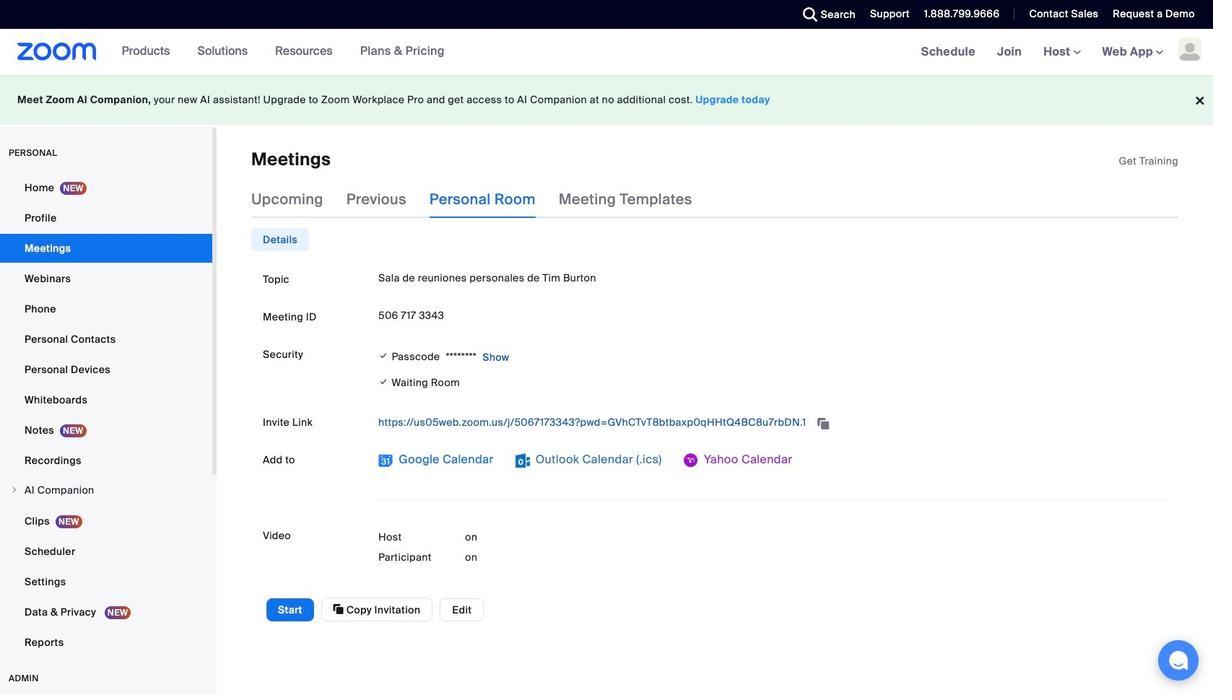 Task type: describe. For each thing, give the bounding box(es) containing it.
right image
[[10, 486, 19, 495]]

open chat image
[[1169, 651, 1189, 671]]

copy image
[[333, 604, 344, 617]]

2 checked image from the top
[[379, 375, 389, 390]]

add to yahoo calendar image
[[684, 454, 698, 468]]

1 vertical spatial application
[[379, 411, 1167, 434]]

zoom logo image
[[17, 43, 97, 61]]

1 checked image from the top
[[379, 349, 389, 364]]

tabs of meeting tab list
[[251, 181, 716, 218]]



Task type: locate. For each thing, give the bounding box(es) containing it.
add to outlook calendar (.ics) image
[[515, 454, 530, 468]]

profile picture image
[[1179, 38, 1202, 61]]

0 vertical spatial checked image
[[379, 349, 389, 364]]

banner
[[0, 29, 1214, 76]]

0 vertical spatial application
[[1120, 154, 1179, 168]]

checked image
[[379, 349, 389, 364], [379, 375, 389, 390]]

1 vertical spatial checked image
[[379, 375, 389, 390]]

menu item
[[0, 477, 212, 506]]

footer
[[0, 75, 1214, 125]]

tab list
[[251, 229, 309, 252]]

add to google calendar image
[[379, 454, 393, 468]]

product information navigation
[[97, 29, 456, 75]]

application
[[1120, 154, 1179, 168], [379, 411, 1167, 434]]

tab
[[251, 229, 309, 252]]

personal menu menu
[[0, 173, 212, 659]]

meetings navigation
[[911, 29, 1214, 76]]



Task type: vqa. For each thing, say whether or not it's contained in the screenshot.
'Tabs of meeting' TAB LIST on the top
yes



